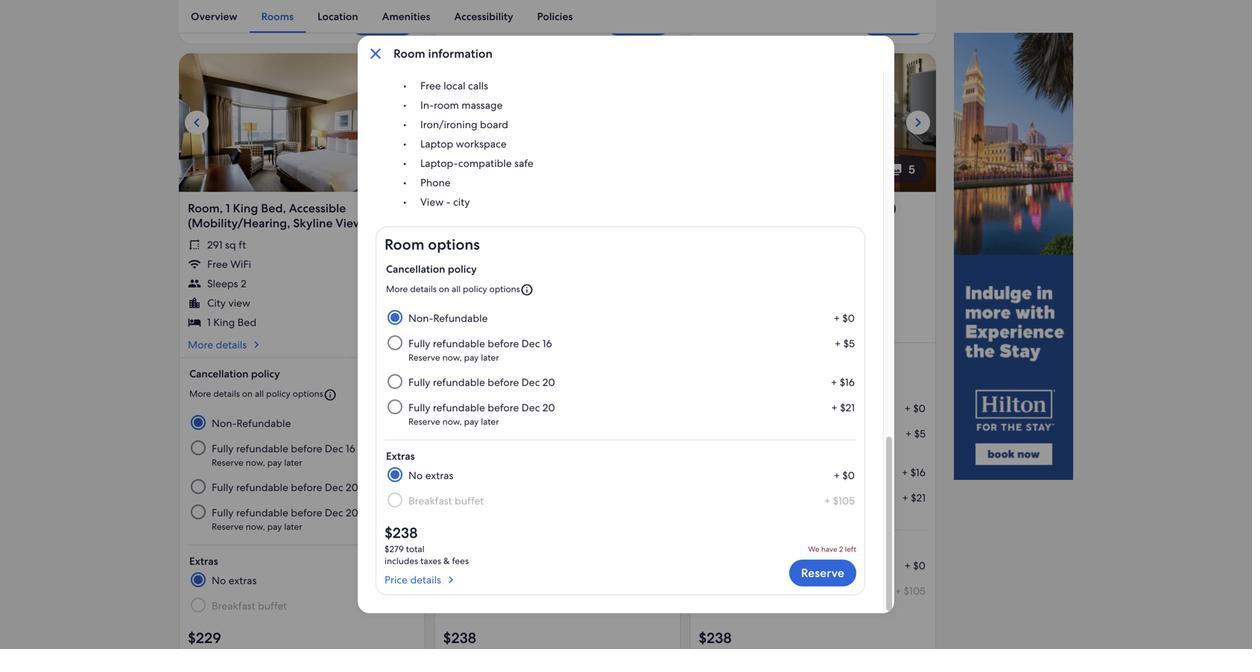 Task type: locate. For each thing, give the bounding box(es) containing it.
1 horizontal spatial free wifi list item
[[443, 258, 672, 271]]

skyline inside the room, 1 king bed, accessible (mobility/hearing, skyline view)
[[293, 216, 333, 231]]

$16 for buffet
[[911, 466, 926, 479]]

0 horizontal spatial wifi
[[230, 258, 251, 271]]

1 horizontal spatial beds
[[789, 201, 816, 216]]

1 list item from the top
[[699, 243, 927, 256]]

on inside cancellation policy more details on all policy options
[[498, 388, 508, 400]]

more
[[386, 283, 408, 295], [188, 338, 213, 352], [443, 338, 469, 352], [700, 373, 722, 385], [189, 388, 211, 400], [445, 388, 467, 400]]

medium image inside price details button
[[444, 573, 458, 587]]

0 horizontal spatial skyline
[[293, 216, 333, 231]]

show previous image image
[[188, 114, 206, 132], [443, 114, 461, 132]]

0 horizontal spatial $16
[[840, 376, 855, 389]]

1 accessible from the left
[[289, 201, 346, 216]]

ft inside list
[[752, 223, 759, 237]]

2 horizontal spatial ft
[[752, 223, 759, 237]]

fees up price details for room, 1 king bed, accessible, bathtub (mobility/hearing, skyline view) image
[[511, 4, 528, 16]]

more details for $229
[[188, 338, 247, 352]]

includes taxes & fees up "price details for junior suite, 1 king bed, accessible (hearing)" icon
[[188, 4, 272, 16]]

more details
[[188, 338, 247, 352], [443, 338, 502, 352]]

0 horizontal spatial breakfast buffet
[[212, 599, 287, 613]]

2 291 from the left
[[463, 238, 478, 252]]

on for small icon for $238
[[753, 373, 764, 385]]

0 horizontal spatial breakfast
[[212, 599, 255, 613]]

291 sq ft down (hearing,
[[463, 238, 502, 252]]

refundable for $238
[[492, 417, 547, 430]]

city
[[453, 195, 470, 209]]

taxes up price details button
[[421, 556, 441, 567]]

1 left "bed,"
[[226, 201, 230, 216]]

1 includes taxes & fees from the left
[[188, 4, 272, 16]]

phone list item
[[403, 176, 612, 189]]

sq down "(mobility/hearing,"
[[225, 238, 236, 252]]

1 horizontal spatial non-
[[409, 312, 433, 325]]

1 vertical spatial buffet
[[769, 584, 798, 598]]

ft for beds
[[752, 223, 759, 237]]

accessible right beds,
[[567, 201, 624, 216]]

more details on all policy options button for room, 2 double beds (skyline view)
[[700, 367, 926, 393]]

fees up price details button
[[452, 556, 469, 567]]

beds down small image
[[508, 316, 532, 329]]

2 city view from the left
[[463, 296, 506, 310]]

skyline
[[293, 216, 333, 231], [497, 216, 537, 231]]

taxes for "price details for junior suite, 1 king bed, accessible (hearing)" icon
[[224, 4, 245, 16]]

1 city view from the left
[[207, 296, 250, 310]]

accessible for $238
[[567, 201, 624, 216]]

free wifi list item for $238
[[443, 258, 672, 271]]

sleeps for $238
[[463, 277, 494, 291]]

refundable
[[433, 312, 488, 325], [237, 417, 291, 430], [492, 417, 547, 430]]

291
[[207, 238, 223, 252], [463, 238, 478, 252]]

on
[[439, 283, 450, 295], [753, 373, 764, 385], [242, 388, 253, 400], [498, 388, 508, 400]]

skyline inside room, 2 double beds, accessible (hearing, skyline view)
[[497, 216, 537, 231]]

view up 1 king bed
[[228, 296, 250, 310]]

1 horizontal spatial sq
[[481, 238, 492, 252]]

$21 for + $21
[[911, 491, 926, 505]]

fees up "price details for junior suite, 1 king bed, accessible (hearing)" icon
[[255, 4, 272, 16]]

+ $0
[[834, 312, 855, 325], [905, 402, 926, 415], [394, 417, 415, 430], [834, 469, 855, 482], [905, 559, 926, 572], [394, 574, 415, 587]]

& up "price details for junior suite, 1 king bed, accessible (hearing)" icon
[[247, 4, 253, 16]]

local
[[444, 79, 466, 92]]

1 horizontal spatial $238
[[443, 628, 476, 648]]

0 horizontal spatial more details button
[[188, 338, 416, 352]]

2 vertical spatial more details on all policy options
[[189, 388, 323, 400]]

291 sq ft list item
[[188, 238, 416, 252], [443, 238, 672, 252]]

ft down (hearing,
[[494, 238, 502, 252]]

+ $5 reserve now, pay later up '+ $20 reserve now, pay later'
[[212, 442, 415, 468]]

beds up 295 sq ft list item
[[789, 201, 816, 216]]

2 horizontal spatial 16
[[857, 427, 866, 440]]

1 vertical spatial $21
[[911, 491, 926, 505]]

more details button for $238
[[443, 338, 672, 352]]

2 horizontal spatial breakfast buffet
[[723, 584, 798, 598]]

sq inside list
[[738, 223, 749, 237]]

breakfast buffet
[[409, 494, 484, 508], [723, 584, 798, 598], [212, 599, 287, 613]]

0 vertical spatial + $16
[[831, 376, 855, 389]]

+ $21
[[902, 491, 926, 505]]

king left "bed,"
[[233, 201, 258, 216]]

0 horizontal spatial free wifi list item
[[188, 258, 416, 271]]

sq
[[738, 223, 749, 237], [225, 238, 236, 252], [481, 238, 492, 252]]

2 horizontal spatial breakfast
[[723, 584, 766, 598]]

free wifi for $238
[[463, 258, 507, 271]]

sleeps
[[207, 277, 238, 291], [463, 277, 494, 291]]

0 vertical spatial $5
[[844, 337, 855, 350]]

2 291 sq ft list item from the left
[[443, 238, 672, 252]]

$238
[[385, 523, 418, 543], [443, 628, 476, 648], [699, 628, 732, 648]]

includes
[[188, 4, 222, 16], [443, 4, 477, 16], [385, 556, 418, 567]]

double down phone list item
[[491, 201, 531, 216]]

2 291 sq ft from the left
[[463, 238, 502, 252]]

reserve inside '+ $20 reserve now, pay later'
[[212, 521, 244, 533]]

295 sq ft list
[[699, 223, 927, 314]]

includes inside $238 $279 total includes taxes & fees
[[385, 556, 418, 567]]

wifi for $229
[[230, 258, 251, 271]]

free wifi list item up sleeps 4 list item
[[443, 258, 672, 271]]

1 vertical spatial beds
[[508, 316, 532, 329]]

fully refundable before dec 20
[[409, 376, 555, 389], [409, 401, 555, 415], [723, 466, 869, 479], [212, 481, 358, 494], [723, 491, 869, 505], [212, 506, 358, 519], [467, 506, 614, 519]]

0 horizontal spatial sq
[[225, 238, 236, 252]]

1 room, from the left
[[188, 201, 223, 216]]

+ inside + $21 reserve now, pay later
[[832, 401, 838, 415]]

sq down (hearing,
[[481, 238, 492, 252]]

breakfast buffet for $229
[[212, 599, 287, 613]]

1 skyline from the left
[[293, 216, 333, 231]]

taxes up information
[[479, 4, 500, 16]]

0 horizontal spatial small image
[[323, 388, 337, 402]]

show next image image up 5
[[910, 114, 927, 132]]

2 free wifi from the left
[[463, 258, 507, 271]]

cancellation down 1 king bed
[[189, 367, 249, 381]]

includes for "price details for junior suite, 1 king bed, accessible (hearing)" icon
[[188, 4, 222, 16]]

2 for room, 2 double beds, accessible (hearing, skyline view)
[[481, 201, 488, 216]]

pay inside '+ $20 reserve now, pay later'
[[267, 521, 282, 533]]

breakfast
[[409, 494, 452, 508], [723, 584, 766, 598], [212, 599, 255, 613]]

1 291 sq ft list item from the left
[[188, 238, 416, 252]]

no up $20
[[409, 469, 423, 482]]

2 more details from the left
[[443, 338, 502, 352]]

fully refundable before dec 16
[[409, 337, 552, 350], [723, 427, 866, 440], [212, 442, 355, 455]]

price details for room, 1 king bed with sofa bed (skyline view) image
[[758, 22, 772, 36]]

0 horizontal spatial $238
[[385, 523, 418, 543]]

more details button down '2 double beds' list item
[[443, 338, 672, 352]]

show next image image
[[399, 114, 416, 132], [910, 114, 927, 132]]

all inside cancellation policy more details on all policy options
[[510, 388, 519, 400]]

in-
[[420, 98, 434, 112]]

2 more details button from the left
[[443, 338, 672, 352]]

sleeps 4 list item
[[443, 277, 672, 291]]

medium image down 2 double beds
[[505, 338, 519, 352]]

includes left rooms
[[188, 4, 222, 16]]

list item
[[699, 243, 927, 256], [699, 262, 927, 276], [699, 282, 927, 295], [699, 301, 927, 314]]

non-
[[409, 312, 433, 325], [212, 417, 237, 430], [467, 417, 492, 430]]

medium image for 'more details' button corresponding to $238
[[505, 338, 519, 352]]

taxes left rooms
[[224, 4, 245, 16]]

0 horizontal spatial extras
[[189, 555, 218, 568]]

more details button down 1 king bed list item
[[188, 338, 416, 352]]

double down sleeps 4
[[471, 316, 506, 329]]

skyline for $229
[[293, 216, 333, 231]]

2 accessible from the left
[[567, 201, 624, 216]]

in-room massage list item
[[403, 98, 612, 112]]

free up sleeps 4
[[463, 258, 483, 271]]

show all 5 images for room, 2 double beds (skyline view) image
[[889, 163, 903, 176]]

buffet
[[455, 494, 484, 508], [769, 584, 798, 598], [258, 599, 287, 613]]

+ $105
[[824, 494, 855, 508], [895, 584, 926, 598]]

1 horizontal spatial 16
[[543, 337, 552, 350]]

2 horizontal spatial buffet
[[769, 584, 798, 598]]

1 city from the left
[[207, 296, 226, 310]]

view) inside room, 2 double beds, accessible (hearing, skyline view)
[[540, 216, 571, 231]]

291 sq ft list item down beds,
[[443, 238, 672, 252]]

291 down "(mobility/hearing,"
[[207, 238, 223, 252]]

sleeps up 1 king bed
[[207, 277, 238, 291]]

laptop workspace list item
[[403, 137, 612, 151]]

2 free wifi list item from the left
[[443, 258, 672, 271]]

0 vertical spatial buffet
[[455, 494, 484, 508]]

includes taxes & fees for price details for room, 1 king bed, accessible, bathtub (mobility/hearing, skyline view) image
[[443, 4, 528, 16]]

16
[[543, 337, 552, 350], [857, 427, 866, 440], [346, 442, 355, 455]]

2 skyline from the left
[[497, 216, 537, 231]]

1 show previous image image from the left
[[188, 114, 206, 132]]

view)
[[865, 201, 897, 216], [336, 216, 367, 231], [540, 216, 571, 231]]

2 show next image image from the left
[[910, 114, 927, 132]]

2 city from the left
[[463, 296, 481, 310]]

king inside the room, 1 king bed, accessible (mobility/hearing, skyline view)
[[233, 201, 258, 216]]

city view down sleeps 2
[[207, 296, 250, 310]]

291 for $229
[[207, 238, 223, 252]]

skyline down view - city "list item"
[[497, 216, 537, 231]]

1 vertical spatial cancellation policy
[[189, 367, 280, 381]]

room,
[[188, 201, 223, 216], [443, 201, 478, 216], [699, 201, 734, 216]]

0 horizontal spatial 291 sq ft list item
[[188, 238, 416, 252]]

city down sleeps 4
[[463, 296, 481, 310]]

skyline right "bed,"
[[293, 216, 333, 231]]

compatible
[[458, 157, 512, 170]]

no up $229
[[212, 574, 226, 587]]

1 horizontal spatial more details button
[[443, 338, 672, 352]]

2 vertical spatial fully refundable before dec 16
[[212, 442, 355, 455]]

1 horizontal spatial fully refundable before dec 16
[[409, 337, 552, 350]]

2 horizontal spatial taxes
[[479, 4, 500, 16]]

0 horizontal spatial medium image
[[444, 573, 458, 587]]

0 horizontal spatial 291
[[207, 238, 223, 252]]

1 horizontal spatial free wifi
[[463, 258, 507, 271]]

2 show previous image image from the left
[[443, 114, 461, 132]]

room, inside the room, 1 king bed, accessible (mobility/hearing, skyline view)
[[188, 201, 223, 216]]

free up sleeps 2
[[207, 258, 228, 271]]

free wifi list item
[[188, 258, 416, 271], [443, 258, 672, 271]]

1 291 from the left
[[207, 238, 223, 252]]

cancellation policy
[[386, 262, 477, 276], [189, 367, 280, 381]]

1 wifi from the left
[[230, 258, 251, 271]]

-
[[446, 195, 451, 209]]

rooms link
[[249, 0, 306, 33]]

0 vertical spatial extras
[[425, 469, 454, 482]]

view for $238
[[484, 296, 506, 310]]

more details down 2 double beds
[[443, 338, 502, 352]]

medium image right price details
[[444, 573, 458, 587]]

1 inside the room, 1 king bed, accessible (mobility/hearing, skyline view)
[[226, 201, 230, 216]]

+ $5 reserve now, pay later up + $21 reserve now, pay later
[[409, 337, 855, 364]]

free wifi up sleeps 2
[[207, 258, 251, 271]]

2 horizontal spatial room,
[[699, 201, 734, 216]]

2 horizontal spatial extras
[[445, 555, 474, 568]]

taxes for price details for room, 1 king bed, accessible, bathtub (mobility/hearing, skyline view) image
[[479, 4, 500, 16]]

&
[[247, 4, 253, 16], [502, 4, 509, 16], [444, 556, 450, 567]]

non-refundable
[[409, 312, 488, 325], [212, 417, 291, 430], [467, 417, 547, 430]]

sleeps 2
[[207, 277, 246, 291]]

0 vertical spatial $105
[[833, 494, 855, 508]]

price details for room, 1 king bed, accessible, bathtub (mobility/hearing, skyline view) image
[[503, 22, 516, 36]]

includes taxes & fees up price details for room, 1 king bed, accessible, bathtub (mobility/hearing, skyline view) image
[[443, 4, 528, 16]]

1 horizontal spatial taxes
[[421, 556, 441, 567]]

2 horizontal spatial view)
[[865, 201, 897, 216]]

list containing desk chair
[[403, 2, 612, 209]]

(hearing,
[[443, 216, 494, 231]]

0 horizontal spatial buffet
[[258, 599, 287, 613]]

cancellation down 2 double beds
[[445, 367, 504, 381]]

1 horizontal spatial medium image
[[505, 338, 519, 352]]

ft for beds,
[[494, 238, 502, 252]]

double up the 295 sq ft
[[746, 201, 786, 216]]

fees
[[255, 4, 272, 16], [511, 4, 528, 16], [452, 556, 469, 567]]

room, 2 double beds (skyline view)
[[699, 201, 897, 216]]

accessible inside the room, 1 king bed, accessible (mobility/hearing, skyline view)
[[289, 201, 346, 216]]

free wifi for $229
[[207, 258, 251, 271]]

1 horizontal spatial $105
[[904, 584, 926, 598]]

overview
[[191, 10, 238, 23]]

1 vertical spatial $5
[[915, 427, 926, 440]]

291 sq ft down "(mobility/hearing,"
[[207, 238, 246, 252]]

king left bed
[[213, 316, 235, 329]]

city down sleeps 2
[[207, 296, 226, 310]]

0 horizontal spatial sleeps
[[207, 277, 238, 291]]

4 list item from the top
[[699, 301, 927, 314]]

$105
[[833, 494, 855, 508], [904, 584, 926, 598]]

city view
[[207, 296, 250, 310], [463, 296, 506, 310]]

pay
[[464, 352, 479, 364], [464, 416, 479, 428], [267, 457, 282, 468], [267, 521, 282, 533]]

sq for room, 2 double beds, accessible (hearing, skyline view)
[[481, 238, 492, 252]]

0 vertical spatial beds
[[789, 201, 816, 216]]

view) for $238
[[540, 216, 571, 231]]

1 horizontal spatial includes taxes & fees
[[443, 4, 528, 16]]

0 horizontal spatial fees
[[255, 4, 272, 16]]

1 horizontal spatial city view list item
[[443, 296, 672, 310]]

16 for breakfast buffet
[[857, 427, 866, 440]]

fully refundable before dec 16 for breakfast buffet
[[723, 427, 866, 440]]

0 horizontal spatial includes
[[188, 4, 222, 16]]

2 view from the left
[[484, 296, 506, 310]]

$229
[[188, 628, 221, 648]]

more details button for $229
[[188, 338, 416, 352]]

accessible inside room, 2 double beds, accessible (hearing, skyline view)
[[567, 201, 624, 216]]

0 horizontal spatial 16
[[346, 442, 355, 455]]

0 vertical spatial no extras
[[409, 469, 454, 482]]

0 horizontal spatial city
[[207, 296, 226, 310]]

0 horizontal spatial no
[[212, 574, 226, 587]]

sleeps 2 list item
[[188, 277, 416, 291]]

1
[[226, 201, 230, 216], [207, 316, 211, 329]]

fees inside $238 $279 total includes taxes & fees
[[452, 556, 469, 567]]

room down view
[[385, 235, 424, 254]]

options for small icon for $238
[[804, 373, 834, 385]]

2 for room, 2 double beds (skyline view)
[[737, 201, 743, 216]]

1 horizontal spatial more details
[[443, 338, 502, 352]]

1 horizontal spatial cancellation policy
[[386, 262, 477, 276]]

later inside + $21 reserve now, pay later
[[481, 416, 499, 428]]

+ $16 for buffet
[[902, 466, 926, 479]]

city view list item down sleeps 4 list item
[[443, 296, 672, 310]]

1 free wifi list item from the left
[[188, 258, 416, 271]]

free down desk
[[420, 79, 441, 92]]

details inside cancellation policy more details on all policy options
[[469, 388, 495, 400]]

$238 for room, 2 double beds, accessible (hearing, skyline view)
[[443, 628, 476, 648]]

1 horizontal spatial includes
[[385, 556, 418, 567]]

2 horizontal spatial &
[[502, 4, 509, 16]]

room, 2 double beds, accessible (hearing, skyline view) | premium bedding, down comforters, pillowtop beds, in-room safe image
[[434, 53, 681, 192]]

291 sq ft list item for $229
[[188, 238, 416, 252]]

$0
[[843, 312, 855, 325], [914, 402, 926, 415], [403, 417, 415, 430], [843, 469, 855, 482], [914, 559, 926, 572], [403, 574, 415, 587]]

sq right 295
[[738, 223, 749, 237]]

includes up information
[[443, 4, 477, 16]]

cancellation policy for reserve now, pay later
[[386, 262, 477, 276]]

1 vertical spatial no extras
[[212, 574, 257, 587]]

1 more details button from the left
[[188, 338, 416, 352]]

accessible right "bed,"
[[289, 201, 346, 216]]

details
[[410, 283, 437, 295], [216, 338, 247, 352], [471, 338, 502, 352], [724, 373, 751, 385], [213, 388, 240, 400], [469, 388, 495, 400], [410, 573, 441, 587]]

1 291 sq ft from the left
[[207, 238, 246, 252]]

double inside room, 2 double beds, accessible (hearing, skyline view)
[[491, 201, 531, 216]]

on for small image
[[439, 283, 450, 295]]

2 up the 295 sq ft
[[737, 201, 743, 216]]

$238 $279 total includes taxes & fees
[[385, 523, 469, 567]]

show next image image left iron/ironing
[[399, 114, 416, 132]]

1 horizontal spatial ft
[[494, 238, 502, 252]]

king
[[233, 201, 258, 216], [213, 316, 235, 329]]

1 horizontal spatial extras
[[425, 469, 454, 482]]

dialog
[[358, 0, 895, 614]]

1 horizontal spatial view
[[484, 296, 506, 310]]

iron/ironing board list item
[[403, 118, 612, 131]]

room for room information
[[394, 46, 425, 62]]

1 horizontal spatial skyline
[[497, 216, 537, 231]]

double for beds,
[[491, 201, 531, 216]]

2 right "city" at the left of page
[[481, 201, 488, 216]]

refundable
[[433, 337, 485, 350], [433, 376, 485, 389], [433, 401, 485, 415], [747, 427, 799, 440], [236, 442, 288, 455], [747, 466, 799, 479], [236, 481, 288, 494], [747, 491, 799, 505], [236, 506, 288, 519], [492, 506, 544, 519]]

1 sleeps from the left
[[207, 277, 238, 291]]

1 horizontal spatial sleeps
[[463, 277, 494, 291]]

0 horizontal spatial room,
[[188, 201, 223, 216]]

desk chair list item
[[420, 60, 469, 73]]

2 down sleeps 4
[[463, 316, 468, 329]]

later inside '+ $20 reserve now, pay later'
[[284, 521, 302, 533]]

ft
[[752, 223, 759, 237], [239, 238, 246, 252], [494, 238, 502, 252]]

city view down sleeps 4
[[463, 296, 506, 310]]

2 horizontal spatial $5
[[915, 427, 926, 440]]

1 left bed
[[207, 316, 211, 329]]

1 horizontal spatial free
[[420, 79, 441, 92]]

more details on all policy options
[[386, 283, 520, 295], [700, 373, 834, 385], [189, 388, 323, 400]]

1 horizontal spatial small image
[[834, 373, 848, 387]]

desk chair
[[420, 60, 469, 73]]

+ $15
[[391, 481, 415, 494]]

2 room, from the left
[[443, 201, 478, 216]]

+
[[834, 312, 840, 325], [835, 337, 841, 350], [831, 376, 837, 389], [832, 401, 838, 415], [905, 402, 911, 415], [394, 417, 400, 430], [906, 427, 912, 440], [395, 442, 401, 455], [902, 466, 908, 479], [834, 469, 840, 482], [391, 481, 398, 494], [902, 491, 909, 505], [824, 494, 831, 508], [388, 506, 394, 519], [905, 559, 911, 572], [394, 574, 400, 587], [895, 584, 902, 598]]

1 more details from the left
[[188, 338, 247, 352]]

close, go back to hotel details. image
[[367, 45, 385, 63]]

view up 2 double beds
[[484, 296, 506, 310]]

2 horizontal spatial fees
[[511, 4, 528, 16]]

1 horizontal spatial more details on all policy options
[[386, 283, 520, 295]]

1 horizontal spatial breakfast buffet
[[409, 494, 484, 508]]

0 horizontal spatial city view list item
[[188, 296, 416, 310]]

1 vertical spatial no
[[212, 574, 226, 587]]

2 up bed
[[241, 277, 246, 291]]

city
[[207, 296, 226, 310], [463, 296, 481, 310]]

no extras up $229
[[212, 574, 257, 587]]

includes down $279
[[385, 556, 418, 567]]

3 room, from the left
[[699, 201, 734, 216]]

2 left left
[[839, 545, 843, 554]]

free wifi list item up sleeps 2 list item in the top left of the page
[[188, 258, 416, 271]]

1 view from the left
[[228, 296, 250, 310]]

buffet for $229
[[258, 599, 287, 613]]

bed,
[[261, 201, 286, 216]]

1 king bed list item
[[188, 316, 416, 329]]

cancellation policy down the room options
[[386, 262, 477, 276]]

view) inside the room, 1 king bed, accessible (mobility/hearing, skyline view)
[[336, 216, 367, 231]]

room
[[434, 98, 459, 112]]

sq for room, 1 king bed, accessible (mobility/hearing, skyline view)
[[225, 238, 236, 252]]

1 horizontal spatial city
[[463, 296, 481, 310]]

sq for room, 2 double beds (skyline view)
[[738, 223, 749, 237]]

non- for $238
[[467, 417, 492, 430]]

more details on all policy options for $238
[[700, 373, 834, 385]]

0 horizontal spatial 1
[[207, 316, 211, 329]]

ft right 295
[[752, 223, 759, 237]]

room
[[394, 46, 425, 62], [385, 235, 424, 254]]

2
[[481, 201, 488, 216], [737, 201, 743, 216], [241, 277, 246, 291], [463, 316, 468, 329], [839, 545, 843, 554]]

291 sq ft for $229
[[207, 238, 246, 252]]

1 city view list item from the left
[[188, 296, 416, 310]]

2 sleeps from the left
[[463, 277, 494, 291]]

2 includes taxes & fees from the left
[[443, 4, 528, 16]]

1 vertical spatial medium image
[[444, 573, 458, 587]]

291 sq ft list item down the room, 1 king bed, accessible (mobility/hearing, skyline view)
[[188, 238, 416, 252]]

0 vertical spatial 16
[[543, 337, 552, 350]]

reserve link
[[349, 9, 416, 36], [605, 9, 672, 36], [860, 9, 927, 36], [789, 560, 857, 587]]

extras
[[425, 469, 454, 482], [229, 574, 257, 587]]

laptop-compatible safe list item
[[403, 157, 612, 170]]

includes taxes & fees
[[188, 4, 272, 16], [443, 4, 528, 16]]

view
[[228, 296, 250, 310], [484, 296, 506, 310]]

now, inside + $21 reserve now, pay later
[[443, 416, 462, 428]]

includes for price details for room, 1 king bed, accessible, bathtub (mobility/hearing, skyline view) image
[[443, 4, 477, 16]]

amenities link
[[370, 0, 442, 33]]

buffet for $238
[[769, 584, 798, 598]]

1 horizontal spatial fees
[[452, 556, 469, 567]]

price
[[385, 573, 408, 587]]

sleeps left 4 at the top of the page
[[463, 277, 494, 291]]

view) for $229
[[336, 216, 367, 231]]

city view list item down sleeps 2 list item in the top left of the page
[[188, 296, 416, 310]]

accessible for $229
[[289, 201, 346, 216]]

wifi up sleeps 2
[[230, 258, 251, 271]]

0 horizontal spatial more details on all policy options
[[189, 388, 323, 400]]

& inside $238 $279 total includes taxes & fees
[[444, 556, 450, 567]]

1 horizontal spatial + $16
[[902, 466, 926, 479]]

2 city view list item from the left
[[443, 296, 672, 310]]

free local calls
[[420, 79, 488, 92]]

0 horizontal spatial $21
[[840, 401, 855, 415]]

0 horizontal spatial more details
[[188, 338, 247, 352]]

& up price details for room, 1 king bed, accessible, bathtub (mobility/hearing, skyline view) image
[[502, 4, 509, 16]]

free for $238
[[463, 258, 483, 271]]

1 free wifi from the left
[[207, 258, 251, 271]]

list
[[179, 0, 936, 33], [403, 2, 612, 209], [188, 238, 416, 329], [443, 238, 672, 329]]

now, inside '+ $20 reserve now, pay later'
[[246, 521, 265, 533]]

+ $5
[[906, 427, 926, 440]]

room right close, go back to hotel details. icon
[[394, 46, 425, 62]]

291 down (hearing,
[[463, 238, 478, 252]]

now,
[[443, 352, 462, 364], [443, 416, 462, 428], [246, 457, 265, 468], [246, 521, 265, 533]]

2 inside room, 2 double beds, accessible (hearing, skyline view)
[[481, 201, 488, 216]]

before
[[488, 337, 519, 350], [488, 376, 519, 389], [488, 401, 519, 415], [802, 427, 833, 440], [291, 442, 322, 455], [802, 466, 833, 479], [291, 481, 322, 494], [802, 491, 833, 505], [291, 506, 322, 519], [546, 506, 578, 519]]

free wifi up sleeps 4
[[463, 258, 507, 271]]

medium image
[[505, 338, 519, 352], [444, 573, 458, 587]]

0 vertical spatial breakfast
[[409, 494, 452, 508]]

$21 inside + $21 reserve now, pay later
[[840, 401, 855, 415]]

2 horizontal spatial free
[[463, 258, 483, 271]]

more details down 1 king bed
[[188, 338, 247, 352]]

no extras up $20
[[409, 469, 454, 482]]

cancellation down the room options
[[386, 262, 445, 276]]

free for $229
[[207, 258, 228, 271]]

taxes inside $238 $279 total includes taxes & fees
[[421, 556, 441, 567]]

location link
[[306, 0, 370, 33]]

0 horizontal spatial free
[[207, 258, 228, 271]]

city view list item
[[188, 296, 416, 310], [443, 296, 672, 310]]

beds
[[789, 201, 816, 216], [508, 316, 532, 329]]

room, inside room, 2 double beds, accessible (hearing, skyline view)
[[443, 201, 478, 216]]

20
[[543, 376, 555, 389], [543, 401, 555, 415], [857, 466, 869, 479], [346, 481, 358, 494], [857, 491, 869, 505], [346, 506, 358, 519], [601, 506, 614, 519]]

fully
[[409, 337, 430, 350], [409, 376, 430, 389], [409, 401, 430, 415], [723, 427, 745, 440], [212, 442, 234, 455], [723, 466, 745, 479], [212, 481, 234, 494], [723, 491, 745, 505], [212, 506, 234, 519], [467, 506, 489, 519]]

room, 1 king bed, accessible (mobility/hearing, skyline view)
[[188, 201, 367, 231]]

no
[[409, 469, 423, 482], [212, 574, 226, 587]]

cancellation policy down medium icon
[[189, 367, 280, 381]]

1 vertical spatial + $16
[[902, 466, 926, 479]]

small image
[[834, 373, 848, 387], [323, 388, 337, 402]]

show previous image image for $238
[[443, 114, 461, 132]]

2 wifi from the left
[[486, 258, 507, 271]]

reserve
[[361, 14, 405, 30], [617, 14, 660, 30], [872, 14, 915, 30], [409, 352, 440, 364], [409, 416, 440, 428], [212, 457, 244, 468], [212, 521, 244, 533], [801, 566, 845, 581]]

1 horizontal spatial 291
[[463, 238, 478, 252]]

0 vertical spatial $21
[[840, 401, 855, 415]]

0 horizontal spatial city view
[[207, 296, 250, 310]]

0 horizontal spatial show next image image
[[399, 114, 416, 132]]

wifi
[[230, 258, 251, 271], [486, 258, 507, 271]]

2 horizontal spatial fully refundable before dec 16
[[723, 427, 866, 440]]

more inside cancellation policy more details on all policy options
[[445, 388, 467, 400]]

breakfast buffet for $238
[[723, 584, 798, 598]]

wifi up 4 at the top of the page
[[486, 258, 507, 271]]

& up price details button
[[444, 556, 450, 567]]

+ $16 for $105
[[831, 376, 855, 389]]

ft down "(mobility/hearing,"
[[239, 238, 246, 252]]

1 vertical spatial extras
[[229, 574, 257, 587]]

0 horizontal spatial $5
[[404, 442, 415, 455]]



Task type: vqa. For each thing, say whether or not it's contained in the screenshot.
January 2024 element
no



Task type: describe. For each thing, give the bounding box(es) containing it.
0 vertical spatial + $105
[[824, 494, 855, 508]]

chair
[[446, 60, 469, 73]]

room, for room, 1 king bed, accessible (mobility/hearing, skyline view)
[[188, 201, 223, 216]]

room, 2 double beds, accessible (hearing, skyline view)
[[443, 201, 624, 231]]

premium bedding, down comforters, pillowtop beds, in-room safe image
[[690, 53, 936, 192]]

calls
[[468, 79, 488, 92]]

laptop
[[420, 137, 453, 151]]

2 for sleeps 2
[[241, 277, 246, 291]]

refundable for $229
[[237, 417, 291, 430]]

view - city
[[420, 195, 470, 209]]

3 list item from the top
[[699, 282, 927, 295]]

amenities
[[382, 10, 431, 23]]

4
[[496, 277, 502, 291]]

ft for bed,
[[239, 238, 246, 252]]

overview link
[[179, 0, 249, 33]]

cancellation for reserve now, pay later
[[386, 262, 445, 276]]

city view for $229
[[207, 296, 250, 310]]

location
[[318, 10, 358, 23]]

city view list item for $229
[[188, 296, 416, 310]]

beds,
[[534, 201, 564, 216]]

view for $229
[[228, 296, 250, 310]]

phone
[[420, 176, 451, 189]]

more details on all policy options button for room, 1 king bed, accessible (mobility/hearing, skyline view)
[[189, 382, 415, 408]]

accessibility link
[[442, 0, 525, 33]]

list containing overview
[[179, 0, 936, 33]]

bed
[[238, 316, 257, 329]]

room, for room, 2 double beds, accessible (hearing, skyline view)
[[443, 201, 478, 216]]

non-refundable for $229
[[212, 417, 291, 430]]

options inside cancellation policy more details on all policy options
[[548, 388, 579, 400]]

free wifi list item for $229
[[188, 258, 416, 271]]

city for $229
[[207, 296, 226, 310]]

options for small image
[[490, 283, 520, 295]]

we
[[809, 545, 820, 554]]

non- for $229
[[212, 417, 237, 430]]

workspace
[[456, 137, 507, 151]]

non-refundable for $238
[[467, 417, 547, 430]]

$238 for room, 2 double beds (skyline view)
[[699, 628, 732, 648]]

price details button
[[385, 567, 469, 587]]

295 sq ft list item
[[699, 223, 927, 237]]

1 horizontal spatial breakfast
[[409, 494, 452, 508]]

small image for $238
[[834, 373, 848, 387]]

1 horizontal spatial refundable
[[433, 312, 488, 325]]

$20
[[397, 506, 415, 519]]

2 double beds list item
[[443, 316, 672, 329]]

pay inside + $21 reserve now, pay later
[[464, 416, 479, 428]]

1 vertical spatial + $5 reserve now, pay later
[[212, 442, 415, 468]]

have
[[822, 545, 838, 554]]

1 horizontal spatial no extras
[[409, 469, 454, 482]]

1 horizontal spatial extras
[[386, 450, 415, 463]]

room, 1 king bed, accessible (mobility/hearing, skyline view) | premium bedding, down comforters, pillowtop beds, in-room safe image
[[179, 53, 425, 192]]

price details for junior suite, 1 king bed, accessible (hearing) image
[[247, 22, 261, 36]]

on for small icon for $229
[[242, 388, 253, 400]]

cancellation inside cancellation policy more details on all policy options
[[445, 367, 504, 381]]

1 vertical spatial $105
[[904, 584, 926, 598]]

city view for $238
[[463, 296, 506, 310]]

city for $238
[[463, 296, 481, 310]]

breakfast for $229
[[212, 599, 255, 613]]

room for room options
[[385, 235, 424, 254]]

room information
[[394, 46, 493, 62]]

7 button
[[367, 156, 416, 183]]

options for small icon for $229
[[293, 388, 323, 400]]

fees for price details for room, 1 king bed, accessible, bathtub (mobility/hearing, skyline view) image
[[511, 4, 528, 16]]

extras for $229
[[189, 555, 218, 568]]

295 sq ft
[[718, 223, 759, 237]]

$238 inside $238 $279 total includes taxes & fees
[[385, 523, 418, 543]]

small image
[[520, 283, 534, 297]]

sleeps 4
[[463, 277, 502, 291]]

desk
[[420, 60, 444, 73]]

breakfast for $238
[[723, 584, 766, 598]]

more details for $238
[[443, 338, 502, 352]]

(skyline
[[819, 201, 863, 216]]

city view list item for $238
[[443, 296, 672, 310]]

$16 for $105
[[840, 376, 855, 389]]

double for beds
[[746, 201, 786, 216]]

reserve inside + $21 reserve now, pay later
[[409, 416, 440, 428]]

0 horizontal spatial extras
[[229, 574, 257, 587]]

+ inside '+ $20 reserve now, pay later'
[[388, 506, 394, 519]]

we have 2 left
[[809, 545, 857, 554]]

small image for $229
[[323, 388, 337, 402]]

291 sq ft list item for $238
[[443, 238, 672, 252]]

5 button
[[877, 156, 927, 183]]

room options
[[385, 235, 480, 254]]

dialog containing room options
[[358, 0, 895, 614]]

accessibility
[[454, 10, 513, 23]]

includes taxes & fees for "price details for junior suite, 1 king bed, accessible (hearing)" icon
[[188, 4, 272, 16]]

0 vertical spatial + $5 reserve now, pay later
[[409, 337, 855, 364]]

cancellation for + $5
[[189, 367, 249, 381]]

& for "price details for junior suite, 1 king bed, accessible (hearing)" icon
[[247, 4, 253, 16]]

board
[[480, 118, 508, 131]]

iron/ironing
[[420, 118, 478, 131]]

medium image
[[250, 338, 263, 352]]

5
[[909, 162, 915, 178]]

16 for + $105
[[543, 337, 552, 350]]

0 horizontal spatial beds
[[508, 316, 532, 329]]

price details
[[385, 573, 441, 587]]

iron/ironing board
[[420, 118, 508, 131]]

1 vertical spatial king
[[213, 316, 235, 329]]

free local calls list item
[[403, 79, 612, 92]]

1 horizontal spatial no
[[409, 469, 423, 482]]

+ $21 reserve now, pay later
[[409, 401, 855, 428]]

sleeps for $229
[[207, 277, 238, 291]]

1 vertical spatial + $105
[[895, 584, 926, 598]]

fully refundable before dec 16 for + $105
[[409, 337, 552, 350]]

291 sq ft for $238
[[463, 238, 502, 252]]

1 king bed
[[207, 316, 257, 329]]

cancellation policy more details on all policy options
[[445, 367, 579, 400]]

7
[[398, 162, 405, 178]]

policies link
[[525, 0, 585, 33]]

2 list item from the top
[[699, 262, 927, 276]]

$15
[[400, 481, 415, 494]]

0 vertical spatial breakfast buffet
[[409, 494, 484, 508]]

show previous image image for $229
[[188, 114, 206, 132]]

laptop-compatible safe
[[420, 157, 534, 170]]

$279
[[385, 544, 404, 555]]

policies
[[537, 10, 573, 23]]

1 horizontal spatial buffet
[[455, 494, 484, 508]]

295
[[718, 223, 736, 237]]

laptop-
[[420, 157, 458, 170]]

1 show next image image from the left
[[399, 114, 416, 132]]

+ $20 reserve now, pay later
[[212, 506, 415, 533]]

in-room massage
[[420, 98, 503, 112]]

medium image for price details button
[[444, 573, 458, 587]]

(mobility/hearing,
[[188, 216, 290, 231]]

extras for $238
[[445, 555, 474, 568]]

$21 for + $21 reserve now, pay later
[[840, 401, 855, 415]]

cancellation policy for + $5
[[189, 367, 280, 381]]

fees for "price details for junior suite, 1 king bed, accessible (hearing)" icon
[[255, 4, 272, 16]]

wifi for $238
[[486, 258, 507, 271]]

more details on all policy options button for room, 2 double beds, accessible (hearing, skyline view)
[[445, 382, 670, 408]]

safe
[[515, 157, 534, 170]]

left
[[845, 545, 857, 554]]

view - city list item
[[403, 195, 612, 209]]

& for price details for room, 1 king bed, accessible, bathtub (mobility/hearing, skyline view) image
[[502, 4, 509, 16]]

more details on all policy options for $229
[[189, 388, 323, 400]]

laptop workspace
[[420, 137, 507, 151]]

massage
[[462, 98, 503, 112]]

291 for $238
[[463, 238, 478, 252]]

room, for room, 2 double beds (skyline view)
[[699, 201, 734, 216]]

view
[[420, 195, 444, 209]]

skyline for $238
[[497, 216, 537, 231]]

2 double beds
[[463, 316, 532, 329]]

rooms
[[261, 10, 294, 23]]

information
[[428, 46, 493, 62]]

total
[[406, 544, 425, 555]]

details inside price details button
[[410, 573, 441, 587]]

0 horizontal spatial $105
[[833, 494, 855, 508]]



